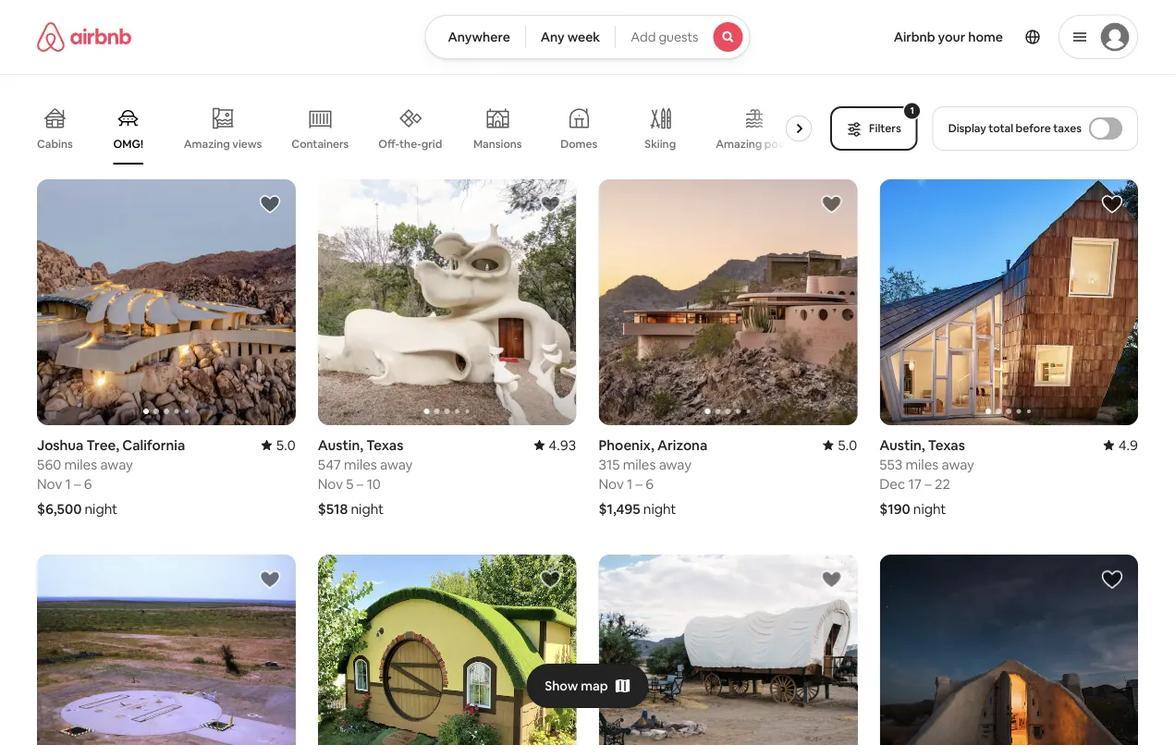 Task type: locate. For each thing, give the bounding box(es) containing it.
group containing amazing views
[[37, 92, 819, 165]]

3 away from the left
[[659, 455, 692, 473]]

–
[[74, 475, 81, 493], [357, 475, 364, 493], [636, 475, 643, 493], [925, 475, 932, 493]]

austin, for 547
[[318, 436, 363, 454]]

1 up $1,495
[[627, 475, 633, 493]]

0 horizontal spatial add to wishlist: austin, texas image
[[540, 193, 562, 215]]

nov down 560
[[37, 475, 62, 493]]

2 night from the left
[[351, 500, 384, 518]]

$6,500
[[37, 500, 82, 518]]

2 austin, from the left
[[880, 436, 925, 454]]

0 horizontal spatial nov
[[37, 475, 62, 493]]

skiing
[[645, 137, 676, 151]]

1 austin, from the left
[[318, 436, 363, 454]]

austin, texas 547 miles away nov 5 – 10 $518 night
[[318, 436, 413, 518]]

miles inside austin, texas 553 miles away dec 17 – 22 $190 night
[[906, 455, 939, 473]]

away for 315 miles away
[[659, 455, 692, 473]]

– for dec 17 – 22
[[925, 475, 932, 493]]

add to wishlist: terlingua, texas image
[[1101, 568, 1124, 591]]

away inside austin, texas 553 miles away dec 17 – 22 $190 night
[[942, 455, 975, 473]]

pools
[[765, 137, 793, 151]]

dec
[[880, 475, 905, 493]]

1 horizontal spatial austin,
[[880, 436, 925, 454]]

5.0 left austin, texas 547 miles away nov 5 – 10 $518 night
[[276, 436, 296, 454]]

amazing
[[184, 137, 230, 151], [716, 137, 762, 151]]

2 texas from the left
[[928, 436, 965, 454]]

5.0 out of 5 average rating image for phoenix, arizona 315 miles away nov 1 – 6 $1,495 night
[[823, 436, 857, 454]]

texas up '10'
[[366, 436, 404, 454]]

away inside phoenix, arizona 315 miles away nov 1 – 6 $1,495 night
[[659, 455, 692, 473]]

3 nov from the left
[[599, 475, 624, 493]]

4 night from the left
[[913, 500, 946, 518]]

any week
[[541, 29, 600, 45]]

away up '10'
[[380, 455, 413, 473]]

0 horizontal spatial austin,
[[318, 436, 363, 454]]

1 horizontal spatial amazing
[[716, 137, 762, 151]]

0 horizontal spatial 5.0 out of 5 average rating image
[[261, 436, 296, 454]]

1 5.0 out of 5 average rating image from the left
[[261, 436, 296, 454]]

miles up 17
[[906, 455, 939, 473]]

away
[[100, 455, 133, 473], [380, 455, 413, 473], [659, 455, 692, 473], [942, 455, 975, 473]]

night inside austin, texas 553 miles away dec 17 – 22 $190 night
[[913, 500, 946, 518]]

1 horizontal spatial 1
[[627, 475, 633, 493]]

airbnb
[[894, 29, 935, 45]]

austin, inside austin, texas 547 miles away nov 5 – 10 $518 night
[[318, 436, 363, 454]]

nov inside phoenix, arizona 315 miles away nov 1 – 6 $1,495 night
[[599, 475, 624, 493]]

nov inside "joshua tree, california 560 miles away nov 1 – 6 $6,500 night"
[[37, 475, 62, 493]]

show map button
[[526, 664, 649, 708]]

night for $190
[[913, 500, 946, 518]]

1 horizontal spatial texas
[[928, 436, 965, 454]]

nov down 315
[[599, 475, 624, 493]]

california
[[122, 436, 185, 454]]

1 1 from the left
[[65, 475, 71, 493]]

any
[[541, 29, 565, 45]]

1 horizontal spatial add to wishlist: austin, texas image
[[1101, 193, 1124, 215]]

containers
[[292, 137, 349, 151]]

before
[[1016, 121, 1051, 135]]

2 nov from the left
[[318, 475, 343, 493]]

away inside austin, texas 547 miles away nov 5 – 10 $518 night
[[380, 455, 413, 473]]

– inside austin, texas 553 miles away dec 17 – 22 $190 night
[[925, 475, 932, 493]]

0 horizontal spatial texas
[[366, 436, 404, 454]]

anywhere
[[448, 29, 510, 45]]

amazing left pools
[[716, 137, 762, 151]]

nov down "547"
[[318, 475, 343, 493]]

profile element
[[773, 0, 1138, 74]]

2 5.0 from the left
[[838, 436, 857, 454]]

domes
[[561, 137, 598, 151]]

texas inside austin, texas 553 miles away dec 17 – 22 $190 night
[[928, 436, 965, 454]]

add to wishlist: austin, texas image for 4.93
[[540, 193, 562, 215]]

0 horizontal spatial 6
[[84, 475, 92, 493]]

away inside "joshua tree, california 560 miles away nov 1 – 6 $6,500 night"
[[100, 455, 133, 473]]

22
[[935, 475, 950, 493]]

night for $518
[[351, 500, 384, 518]]

5.0 out of 5 average rating image
[[261, 436, 296, 454], [823, 436, 857, 454]]

miles
[[64, 455, 97, 473], [344, 455, 377, 473], [623, 455, 656, 473], [906, 455, 939, 473]]

1 horizontal spatial nov
[[318, 475, 343, 493]]

6
[[84, 475, 92, 493], [646, 475, 654, 493]]

night inside phoenix, arizona 315 miles away nov 1 – 6 $1,495 night
[[643, 500, 676, 518]]

nov inside austin, texas 547 miles away nov 5 – 10 $518 night
[[318, 475, 343, 493]]

tree,
[[87, 436, 119, 454]]

austin, up "547"
[[318, 436, 363, 454]]

mansions
[[473, 137, 522, 151]]

1 inside phoenix, arizona 315 miles away nov 1 – 6 $1,495 night
[[627, 475, 633, 493]]

1 miles from the left
[[64, 455, 97, 473]]

night down 22
[[913, 500, 946, 518]]

texas for austin, texas 547 miles away nov 5 – 10 $518 night
[[366, 436, 404, 454]]

1 6 from the left
[[84, 475, 92, 493]]

amazing views
[[184, 137, 262, 151]]

2 5.0 out of 5 average rating image from the left
[[823, 436, 857, 454]]

austin, inside austin, texas 553 miles away dec 17 – 22 $190 night
[[880, 436, 925, 454]]

add to wishlist: cedar city, utah image
[[540, 568, 562, 591]]

1 away from the left
[[100, 455, 133, 473]]

0 horizontal spatial 1
[[65, 475, 71, 493]]

– inside phoenix, arizona 315 miles away nov 1 – 6 $1,495 night
[[636, 475, 643, 493]]

airbnb your home
[[894, 29, 1003, 45]]

– up $1,495
[[636, 475, 643, 493]]

1 horizontal spatial 5.0 out of 5 average rating image
[[823, 436, 857, 454]]

night inside austin, texas 547 miles away nov 5 – 10 $518 night
[[351, 500, 384, 518]]

away down the arizona
[[659, 455, 692, 473]]

away down tree,
[[100, 455, 133, 473]]

amazing left views on the top left of the page
[[184, 137, 230, 151]]

add guests button
[[615, 15, 750, 59]]

texas
[[366, 436, 404, 454], [928, 436, 965, 454]]

2 horizontal spatial nov
[[599, 475, 624, 493]]

nov for nov 1 – 6
[[599, 475, 624, 493]]

airbnb your home link
[[883, 18, 1014, 56]]

0 horizontal spatial amazing
[[184, 137, 230, 151]]

6 down phoenix,
[[646, 475, 654, 493]]

– right 17
[[925, 475, 932, 493]]

miles inside phoenix, arizona 315 miles away nov 1 – 6 $1,495 night
[[623, 455, 656, 473]]

4.9
[[1119, 436, 1138, 454]]

6 down tree,
[[84, 475, 92, 493]]

austin, up 553
[[880, 436, 925, 454]]

austin,
[[318, 436, 363, 454], [880, 436, 925, 454]]

– right 5
[[357, 475, 364, 493]]

omg!
[[113, 137, 143, 151]]

texas up 22
[[928, 436, 965, 454]]

1 – from the left
[[74, 475, 81, 493]]

3 miles from the left
[[623, 455, 656, 473]]

night down '10'
[[351, 500, 384, 518]]

5.0 out of 5 average rating image for joshua tree, california 560 miles away nov 1 – 6 $6,500 night
[[261, 436, 296, 454]]

10
[[367, 475, 381, 493]]

5.0 left austin, texas 553 miles away dec 17 – 22 $190 night
[[838, 436, 857, 454]]

2 away from the left
[[380, 455, 413, 473]]

None search field
[[425, 15, 750, 59]]

0 horizontal spatial 5.0
[[276, 436, 296, 454]]

4 away from the left
[[942, 455, 975, 473]]

display total before taxes button
[[933, 106, 1138, 151]]

3 – from the left
[[636, 475, 643, 493]]

1 add to wishlist: austin, texas image from the left
[[540, 193, 562, 215]]

$1,495
[[599, 500, 640, 518]]

miles down phoenix,
[[623, 455, 656, 473]]

joshua tree, california 560 miles away nov 1 – 6 $6,500 night
[[37, 436, 185, 518]]

4 – from the left
[[925, 475, 932, 493]]

1 nov from the left
[[37, 475, 62, 493]]

2 add to wishlist: austin, texas image from the left
[[1101, 193, 1124, 215]]

– inside austin, texas 547 miles away nov 5 – 10 $518 night
[[357, 475, 364, 493]]

texas inside austin, texas 547 miles away nov 5 – 10 $518 night
[[366, 436, 404, 454]]

miles down joshua
[[64, 455, 97, 473]]

3 night from the left
[[643, 500, 676, 518]]

2 1 from the left
[[627, 475, 633, 493]]

miles inside austin, texas 547 miles away nov 5 – 10 $518 night
[[344, 455, 377, 473]]

1 horizontal spatial 5.0
[[838, 436, 857, 454]]

1 night from the left
[[85, 500, 118, 518]]

filters
[[869, 121, 901, 135]]

night right $6,500
[[85, 500, 118, 518]]

4.93 out of 5 average rating image
[[534, 436, 577, 454]]

add to wishlist: austin, texas image
[[540, 193, 562, 215], [1101, 193, 1124, 215]]

4 miles from the left
[[906, 455, 939, 473]]

your
[[938, 29, 966, 45]]

2 6 from the left
[[646, 475, 654, 493]]

1 up $6,500
[[65, 475, 71, 493]]

1 inside "joshua tree, california 560 miles away nov 1 – 6 $6,500 night"
[[65, 475, 71, 493]]

amazing for amazing pools
[[716, 137, 762, 151]]

show map
[[545, 678, 608, 694]]

2 – from the left
[[357, 475, 364, 493]]

1 texas from the left
[[366, 436, 404, 454]]

560
[[37, 455, 61, 473]]

– for nov 1 – 6
[[636, 475, 643, 493]]

1 5.0 from the left
[[276, 436, 296, 454]]

miles for 553 miles away
[[906, 455, 939, 473]]

night
[[85, 500, 118, 518], [351, 500, 384, 518], [643, 500, 676, 518], [913, 500, 946, 518]]

1 horizontal spatial 6
[[646, 475, 654, 493]]

away up 22
[[942, 455, 975, 473]]

group
[[37, 92, 819, 165], [37, 179, 296, 425], [318, 179, 577, 425], [599, 179, 857, 425], [880, 179, 1138, 425], [37, 555, 296, 745], [318, 555, 577, 745], [599, 555, 857, 745], [880, 555, 1138, 745]]

phoenix, arizona 315 miles away nov 1 – 6 $1,495 night
[[599, 436, 708, 518]]

1
[[65, 475, 71, 493], [627, 475, 633, 493]]

nov for nov 5 – 10
[[318, 475, 343, 493]]

night right $1,495
[[643, 500, 676, 518]]

miles up 5
[[344, 455, 377, 473]]

5.0 for joshua tree, california 560 miles away nov 1 – 6 $6,500 night
[[276, 436, 296, 454]]

– up $6,500
[[74, 475, 81, 493]]

miles inside "joshua tree, california 560 miles away nov 1 – 6 $6,500 night"
[[64, 455, 97, 473]]

nov
[[37, 475, 62, 493], [318, 475, 343, 493], [599, 475, 624, 493]]

5.0
[[276, 436, 296, 454], [838, 436, 857, 454]]

texas for austin, texas 553 miles away dec 17 – 22 $190 night
[[928, 436, 965, 454]]

2 miles from the left
[[344, 455, 377, 473]]



Task type: vqa. For each thing, say whether or not it's contained in the screenshot.
the rightmost 1
yes



Task type: describe. For each thing, give the bounding box(es) containing it.
off-
[[379, 137, 399, 151]]

miles for 547 miles away
[[344, 455, 377, 473]]

guests
[[659, 29, 699, 45]]

add to wishlist: austin, texas image for 4.9
[[1101, 193, 1124, 215]]

4.93
[[549, 436, 577, 454]]

austin, for 553
[[880, 436, 925, 454]]

grid
[[421, 137, 442, 151]]

6 inside "joshua tree, california 560 miles away nov 1 – 6 $6,500 night"
[[84, 475, 92, 493]]

views
[[232, 137, 262, 151]]

taxes
[[1053, 121, 1082, 135]]

night for $1,495
[[643, 500, 676, 518]]

night inside "joshua tree, california 560 miles away nov 1 – 6 $6,500 night"
[[85, 500, 118, 518]]

off-the-grid
[[379, 137, 442, 151]]

austin, texas 553 miles away dec 17 – 22 $190 night
[[880, 436, 975, 518]]

add
[[631, 29, 656, 45]]

amazing pools
[[716, 137, 793, 151]]

anywhere button
[[425, 15, 526, 59]]

– for nov 5 – 10
[[357, 475, 364, 493]]

add to wishlist: phoenix, arizona image
[[820, 193, 843, 215]]

5.0 for phoenix, arizona 315 miles away nov 1 – 6 $1,495 night
[[838, 436, 857, 454]]

add to wishlist: sandy valley, nevada image
[[820, 568, 843, 591]]

add guests
[[631, 29, 699, 45]]

home
[[968, 29, 1003, 45]]

17
[[909, 475, 922, 493]]

any week button
[[525, 15, 616, 59]]

away for 553 miles away
[[942, 455, 975, 473]]

– inside "joshua tree, california 560 miles away nov 1 – 6 $6,500 night"
[[74, 475, 81, 493]]

$518
[[318, 500, 348, 518]]

display
[[948, 121, 986, 135]]

add to wishlist: roswell, new mexico image
[[259, 568, 281, 591]]

cabins
[[37, 137, 73, 151]]

$190
[[880, 500, 911, 518]]

phoenix,
[[599, 436, 654, 454]]

filters button
[[831, 106, 918, 151]]

add to wishlist: joshua tree, california image
[[259, 193, 281, 215]]

6 inside phoenix, arizona 315 miles away nov 1 – 6 $1,495 night
[[646, 475, 654, 493]]

miles for 315 miles away
[[623, 455, 656, 473]]

away for 547 miles away
[[380, 455, 413, 473]]

map
[[581, 678, 608, 694]]

joshua
[[37, 436, 84, 454]]

the-
[[399, 137, 421, 151]]

4.9 out of 5 average rating image
[[1104, 436, 1138, 454]]

week
[[567, 29, 600, 45]]

arizona
[[657, 436, 708, 454]]

553
[[880, 455, 903, 473]]

display total before taxes
[[948, 121, 1082, 135]]

none search field containing anywhere
[[425, 15, 750, 59]]

315
[[599, 455, 620, 473]]

amazing for amazing views
[[184, 137, 230, 151]]

show
[[545, 678, 578, 694]]

5
[[346, 475, 354, 493]]

547
[[318, 455, 341, 473]]

total
[[989, 121, 1014, 135]]



